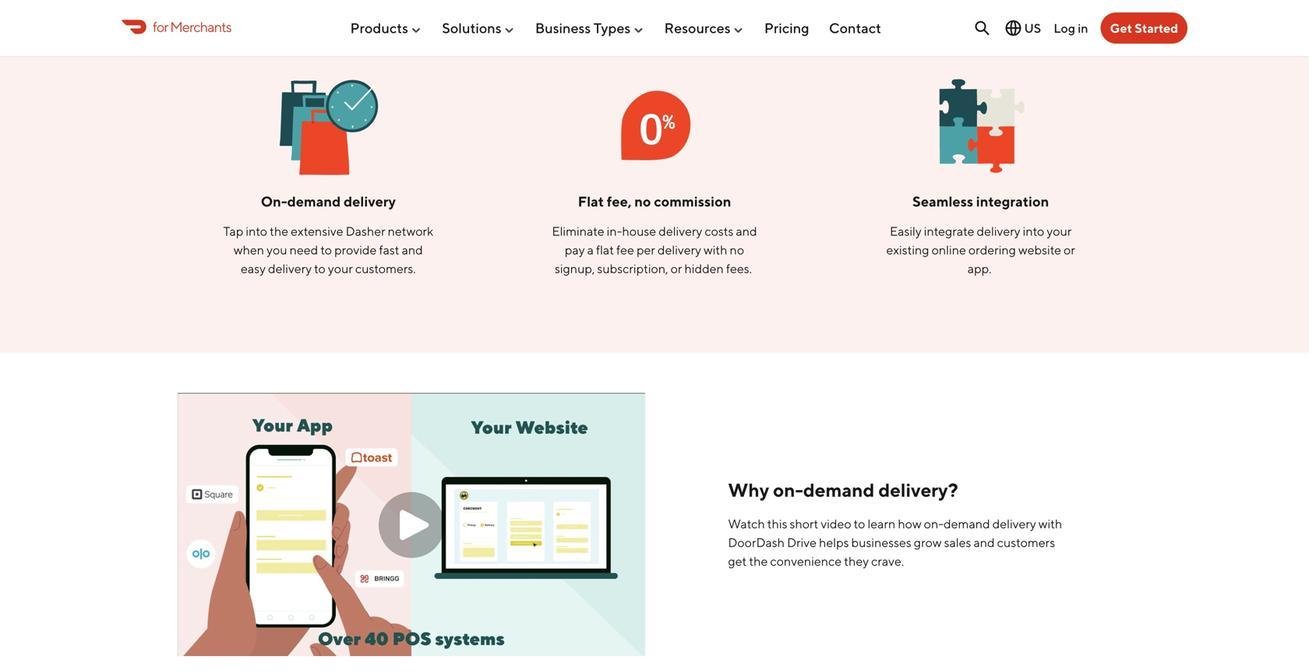 Task type: describe. For each thing, give the bounding box(es) containing it.
helps
[[819, 535, 849, 550]]

on-
[[261, 193, 287, 209]]

your inside easily integrate delivery into your existing online ordering website or app.
[[1047, 224, 1072, 238]]

website
[[1019, 242, 1061, 257]]

the inside watch this short video to learn how on-demand delivery with doordash drive helps businesses grow sales and customers get the convenience they crave.
[[749, 554, 768, 569]]

pricing link
[[764, 13, 809, 43]]

business
[[535, 20, 591, 36]]

products link
[[350, 13, 422, 43]]

hidden
[[685, 261, 724, 276]]

they
[[844, 554, 869, 569]]

fee,
[[607, 193, 632, 209]]

get
[[1110, 21, 1132, 35]]

sales
[[944, 535, 971, 550]]

types
[[594, 20, 631, 36]]

0 horizontal spatial no
[[634, 193, 651, 209]]

log in link
[[1054, 20, 1088, 35]]

business types link
[[535, 13, 645, 43]]

network
[[388, 224, 433, 238]]

into inside easily integrate delivery into your existing online ordering website or app.
[[1023, 224, 1045, 238]]

convenience
[[770, 554, 842, 569]]

in
[[1078, 20, 1088, 35]]

fees.
[[726, 261, 752, 276]]

drive
[[787, 535, 817, 550]]

eliminate
[[552, 224, 604, 238]]

flat fee, no commission
[[578, 193, 731, 209]]

and inside tap into the extensive dasher network when you need to provide fast and easy delivery to your customers.
[[402, 242, 423, 257]]

tap
[[223, 224, 243, 238]]

tap into the extensive dasher network when you need to provide fast and easy delivery to your customers.
[[223, 224, 433, 276]]

how
[[898, 516, 922, 531]]

and inside watch this short video to learn how on-demand delivery with doordash drive helps businesses grow sales and customers get the convenience they crave.
[[974, 535, 995, 550]]

with inside watch this short video to learn how on-demand delivery with doordash drive helps businesses grow sales and customers get the convenience they crave.
[[1039, 516, 1062, 531]]

online
[[932, 242, 966, 257]]

log in
[[1054, 20, 1088, 35]]

video
[[821, 516, 851, 531]]

la
[[398, 14, 421, 47]]

delivery inside tap into the extensive dasher network when you need to provide fast and easy delivery to your customers.
[[268, 261, 312, 276]]

into inside tap into the extensive dasher network when you need to provide fast and easy delivery to your customers.
[[246, 224, 267, 238]]

started
[[1135, 21, 1178, 35]]

resources link
[[664, 13, 745, 43]]

costs
[[705, 224, 734, 238]]

to inside watch this short video to learn how on-demand delivery with doordash drive helps businesses grow sales and customers get the convenience they crave.
[[854, 516, 865, 531]]

fee
[[616, 242, 634, 257]]

solutions
[[442, 20, 502, 36]]

your inside tap into the extensive dasher network when you need to provide fast and easy delivery to your customers.
[[328, 261, 353, 276]]

flat
[[596, 242, 614, 257]]

log
[[1054, 20, 1075, 35]]

delivery inside easily integrate delivery into your existing online ordering website or app.
[[977, 224, 1021, 238]]

seamless
[[913, 193, 973, 209]]

house
[[622, 224, 656, 238]]

a
[[372, 14, 393, 47]]

demand inside watch this short video to learn how on-demand delivery with doordash drive helps businesses grow sales and customers get the convenience they crave.
[[944, 516, 990, 531]]

delivery?
[[879, 479, 958, 501]]

the inside tap into the extensive dasher network when you need to provide fast and easy delivery to your customers.
[[270, 224, 288, 238]]

get started button
[[1101, 12, 1188, 44]]

customers.
[[355, 261, 416, 276]]

flat
[[578, 193, 604, 209]]

you
[[267, 242, 287, 257]]

1 vertical spatial to
[[314, 261, 326, 276]]

easily
[[890, 224, 922, 238]]

need
[[290, 242, 318, 257]]

when
[[234, 242, 264, 257]]

eliminate in-house delivery costs and pay a flat fee per delivery with no signup, subscription, or hidden fees.
[[552, 224, 757, 276]]

commission-free online ordering image
[[602, 72, 708, 178]]

customers
[[997, 535, 1055, 550]]

integrate
[[924, 224, 975, 238]]

app
[[888, 14, 937, 47]]

1 vertical spatial demand
[[803, 479, 875, 501]]



Task type: locate. For each thing, give the bounding box(es) containing it.
your down provide
[[328, 261, 353, 276]]

contact
[[829, 20, 881, 36]]

2 horizontal spatial your
[[1047, 224, 1072, 238]]

easily integrate delivery into your existing online ordering website or app.
[[886, 224, 1075, 276]]

app.
[[968, 261, 992, 276]]

why
[[728, 479, 769, 501]]

1 horizontal spatial or
[[855, 14, 882, 47]]

or right site at the top of the page
[[855, 14, 882, 47]]

2 horizontal spatial or
[[1064, 242, 1075, 257]]

0 horizontal spatial on-
[[773, 479, 803, 501]]

solutions link
[[442, 13, 516, 43]]

2 into from the left
[[1023, 224, 1045, 238]]

2 vertical spatial demand
[[944, 516, 990, 531]]

this
[[767, 516, 787, 531]]

seamless integration image
[[928, 72, 1034, 178]]

into up website
[[1023, 224, 1045, 238]]

grow
[[914, 535, 942, 550]]

0 horizontal spatial with
[[704, 242, 727, 257]]

get started
[[1110, 21, 1178, 35]]

for merchants link
[[122, 16, 231, 37]]

0 vertical spatial demand
[[287, 193, 341, 209]]

0 horizontal spatial your
[[328, 261, 353, 276]]

into
[[246, 224, 267, 238], [1023, 224, 1045, 238]]

on-
[[773, 479, 803, 501], [924, 516, 944, 531]]

contact link
[[829, 13, 881, 43]]

no up fees.
[[730, 242, 744, 257]]

own
[[741, 14, 796, 47]]

on- up this
[[773, 479, 803, 501]]

your
[[677, 14, 735, 47], [1047, 224, 1072, 238], [328, 261, 353, 276]]

1 vertical spatial the
[[749, 554, 768, 569]]

easy
[[241, 261, 266, 276]]

0 vertical spatial on-
[[773, 479, 803, 501]]

or left hidden
[[671, 261, 682, 276]]

1 vertical spatial your
[[1047, 224, 1072, 238]]

0 vertical spatial and
[[736, 224, 757, 238]]

or
[[855, 14, 882, 47], [1064, 242, 1075, 257], [671, 261, 682, 276]]

demand
[[287, 193, 341, 209], [803, 479, 875, 501], [944, 516, 990, 531]]

extensive
[[291, 224, 343, 238]]

pay
[[565, 242, 585, 257]]

or right website
[[1064, 242, 1075, 257]]

site
[[802, 14, 849, 47]]

1 horizontal spatial demand
[[803, 479, 875, 501]]

1 into from the left
[[246, 224, 267, 238]]

1 horizontal spatial the
[[749, 554, 768, 569]]

signup,
[[555, 261, 595, 276]]

and right 'sales'
[[974, 535, 995, 550]]

fast
[[379, 242, 399, 257]]

watch this short video to learn how on-demand delivery with doordash drive helps businesses grow sales and customers get the convenience they crave.
[[728, 516, 1062, 569]]

your up website
[[1047, 224, 1072, 238]]

doordash
[[728, 535, 785, 550]]

2 vertical spatial your
[[328, 261, 353, 276]]

ordering
[[969, 242, 1016, 257]]

on- inside watch this short video to learn how on-demand delivery with doordash drive helps businesses grow sales and customers get the convenience they crave.
[[924, 516, 944, 531]]

2 horizontal spatial demand
[[944, 516, 990, 531]]

0 horizontal spatial into
[[246, 224, 267, 238]]

dasher
[[346, 224, 385, 238]]

resources
[[664, 20, 731, 36]]

demand up 'sales'
[[944, 516, 990, 531]]

watch
[[728, 516, 765, 531]]

learn
[[868, 516, 896, 531]]

multiple bags with clock image
[[275, 72, 381, 178]]

on-demand delivery
[[261, 193, 396, 209]]

for
[[153, 18, 168, 35]]

or inside easily integrate delivery into your existing online ordering website or app.
[[1064, 242, 1075, 257]]

a
[[587, 242, 594, 257]]

1 vertical spatial and
[[402, 242, 423, 257]]

from
[[610, 14, 671, 47]]

delivery inside watch this short video to learn how on-demand delivery with doordash drive helps businesses grow sales and customers get the convenience they crave.
[[993, 516, 1036, 531]]

subscription,
[[597, 261, 668, 276]]

2 vertical spatial to
[[854, 516, 865, 531]]

0 vertical spatial your
[[677, 14, 735, 47]]

provide
[[334, 242, 377, 257]]

delivery
[[500, 14, 604, 47], [344, 193, 396, 209], [659, 224, 702, 238], [977, 224, 1021, 238], [658, 242, 701, 257], [268, 261, 312, 276], [993, 516, 1036, 531]]

why on-demand delivery?
[[728, 479, 958, 501]]

your left own
[[677, 14, 735, 47]]

1 horizontal spatial on-
[[924, 516, 944, 531]]

1 vertical spatial or
[[1064, 242, 1075, 257]]

0 horizontal spatial or
[[671, 261, 682, 276]]

existing
[[886, 242, 929, 257]]

2 vertical spatial and
[[974, 535, 995, 550]]

2 vertical spatial or
[[671, 261, 682, 276]]

no inside eliminate in-house delivery costs and pay a flat fee per delivery with no signup, subscription, or hidden fees.
[[730, 242, 744, 257]]

us
[[1024, 21, 1041, 35]]

0 vertical spatial to
[[321, 242, 332, 257]]

with inside eliminate in-house delivery costs and pay a flat fee per delivery with no signup, subscription, or hidden fees.
[[704, 242, 727, 257]]

products
[[350, 20, 408, 36]]

the
[[270, 224, 288, 238], [749, 554, 768, 569]]

the down doordash
[[749, 554, 768, 569]]

0 horizontal spatial and
[[402, 242, 423, 257]]

1 vertical spatial no
[[730, 242, 744, 257]]

1 horizontal spatial your
[[677, 14, 735, 47]]

0 vertical spatial no
[[634, 193, 651, 209]]

for merchants
[[153, 18, 231, 35]]

1 horizontal spatial with
[[1039, 516, 1062, 531]]

0 vertical spatial with
[[704, 242, 727, 257]]

integration
[[976, 193, 1049, 209]]

the up you
[[270, 224, 288, 238]]

and right the costs
[[736, 224, 757, 238]]

with down the costs
[[704, 242, 727, 257]]

pricing
[[764, 20, 809, 36]]

merchants
[[170, 18, 231, 35]]

1 horizontal spatial no
[[730, 242, 744, 257]]

globe line image
[[1004, 19, 1023, 37]]

commission
[[654, 193, 731, 209]]

0 horizontal spatial the
[[270, 224, 288, 238]]

demand up extensive
[[287, 193, 341, 209]]

per
[[637, 242, 655, 257]]

and down 'network'
[[402, 242, 423, 257]]

get
[[728, 554, 747, 569]]

crave.
[[871, 554, 904, 569]]

businesses
[[851, 535, 912, 550]]

1 horizontal spatial and
[[736, 224, 757, 238]]

to down extensive
[[321, 242, 332, 257]]

business types
[[535, 20, 631, 36]]

short
[[790, 516, 819, 531]]

0 vertical spatial or
[[855, 14, 882, 47]]

with up customers
[[1039, 516, 1062, 531]]

1 vertical spatial on-
[[924, 516, 944, 531]]

carte
[[427, 14, 494, 47]]

and inside eliminate in-house delivery costs and pay a flat fee per delivery with no signup, subscription, or hidden fees.
[[736, 224, 757, 238]]

in-
[[607, 224, 622, 238]]

seamless integration
[[913, 193, 1049, 209]]

a la carte delivery from your own site or app
[[372, 14, 937, 47]]

to down need
[[314, 261, 326, 276]]

or inside eliminate in-house delivery costs and pay a flat fee per delivery with no signup, subscription, or hidden fees.
[[671, 261, 682, 276]]

1 vertical spatial with
[[1039, 516, 1062, 531]]

on- up grow
[[924, 516, 944, 531]]

1 horizontal spatial into
[[1023, 224, 1045, 238]]

demand up video
[[803, 479, 875, 501]]

with
[[704, 242, 727, 257], [1039, 516, 1062, 531]]

2 horizontal spatial and
[[974, 535, 995, 550]]

to
[[321, 242, 332, 257], [314, 261, 326, 276], [854, 516, 865, 531]]

to left learn
[[854, 516, 865, 531]]

0 vertical spatial the
[[270, 224, 288, 238]]

0 horizontal spatial demand
[[287, 193, 341, 209]]

no right fee,
[[634, 193, 651, 209]]

no
[[634, 193, 651, 209], [730, 242, 744, 257]]

into up when
[[246, 224, 267, 238]]



Task type: vqa. For each thing, say whether or not it's contained in the screenshot.
the
yes



